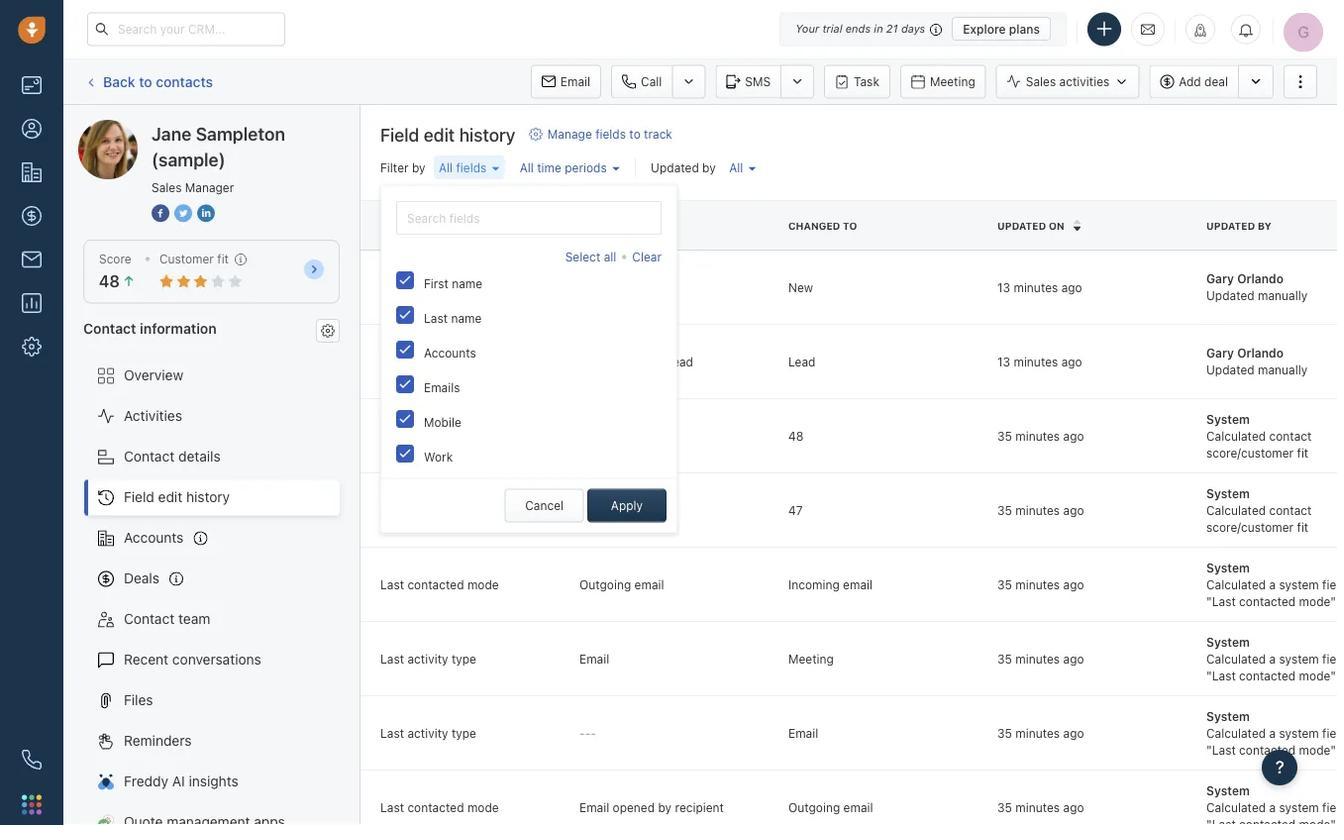 Task type: locate. For each thing, give the bounding box(es) containing it.
fields for all
[[456, 161, 487, 175]]

2 vertical spatial sales
[[580, 354, 610, 368]]

1 vertical spatial outgoing
[[789, 800, 840, 814]]

history
[[459, 124, 516, 145], [186, 489, 230, 505]]

35 minutes ago
[[998, 429, 1085, 442], [998, 503, 1085, 517], [998, 577, 1085, 591], [998, 652, 1085, 665], [998, 726, 1085, 740], [998, 800, 1085, 814]]

1 vertical spatial contact
[[124, 448, 175, 465]]

fiel for meeting
[[1323, 652, 1338, 665]]

system for incoming email
[[1207, 560, 1250, 574]]

0 vertical spatial name
[[412, 219, 443, 231]]

sales left activities
[[1026, 75, 1056, 89]]

1 horizontal spatial lead
[[789, 354, 816, 368]]

0 vertical spatial 13
[[998, 280, 1011, 294]]

jane
[[118, 119, 148, 136], [152, 123, 192, 144]]

meeting down incoming
[[789, 652, 834, 665]]

1 a from the top
[[1270, 577, 1276, 591]]

2 fiel from the top
[[1323, 652, 1338, 665]]

1 score/customer from the top
[[1207, 446, 1294, 459]]

6 35 from the top
[[998, 800, 1013, 814]]

incoming
[[789, 577, 840, 591]]

0 vertical spatial 48
[[99, 272, 120, 291]]

system for 48
[[1207, 412, 1250, 426]]

lifecycle
[[380, 354, 430, 368]]

4 fiel from the top
[[1323, 800, 1338, 814]]

3 system from the top
[[1280, 726, 1320, 740]]

incoming email
[[789, 577, 873, 591]]

name right first
[[452, 277, 483, 290]]

2 mode from the top
[[468, 800, 499, 814]]

system calculated contact score/customer fit for 47
[[1207, 486, 1312, 534]]

all time periods
[[520, 161, 607, 175]]

fields inside 'link'
[[596, 127, 626, 141]]

1 vertical spatial sales
[[152, 180, 182, 194]]

ago for new
[[1062, 280, 1083, 294]]

name for first name
[[452, 277, 483, 290]]

ago for incoming email
[[1064, 577, 1085, 591]]

3 all from the left
[[520, 161, 534, 175]]

ago for email
[[1064, 726, 1085, 740]]

1 horizontal spatial 48
[[789, 429, 804, 442]]

system for incoming email
[[1280, 577, 1320, 591]]

field
[[380, 124, 420, 145], [380, 219, 410, 231], [124, 489, 154, 505]]

13
[[998, 280, 1011, 294], [998, 354, 1011, 368]]

email opened by recipient
[[580, 800, 724, 814]]

minutes for incoming email
[[1016, 577, 1060, 591]]

1 vertical spatial name
[[452, 277, 483, 290]]

mode for email opened by recipient
[[468, 800, 499, 814]]

1 vertical spatial contact
[[1270, 503, 1312, 517]]

mode for outgoing email
[[468, 577, 499, 591]]

1 all from the left
[[729, 161, 743, 174]]

(sample) up sales manager
[[152, 149, 226, 170]]

1 vertical spatial 13
[[998, 354, 1011, 368]]

explore plans
[[963, 22, 1040, 36]]

1 vertical spatial updated by
[[1207, 219, 1272, 231]]

a
[[1270, 577, 1276, 591], [1270, 652, 1276, 665], [1270, 726, 1276, 740], [1270, 800, 1276, 814]]

13 minutes ago for lead
[[998, 354, 1083, 368]]

linkedin circled image
[[197, 202, 215, 223]]

1 vertical spatial history
[[186, 489, 230, 505]]

all inside all link
[[729, 161, 743, 174]]

field down contact details
[[124, 489, 154, 505]]

contact for contact information
[[83, 320, 136, 336]]

1 vertical spatial field edit history
[[124, 489, 230, 505]]

3 calculated from the top
[[1207, 577, 1266, 591]]

name for last name
[[451, 311, 482, 325]]

1 vertical spatial type
[[452, 726, 477, 740]]

6 35 minutes ago from the top
[[998, 800, 1085, 814]]

meeting button
[[901, 65, 987, 99]]

3 a from the top
[[1270, 726, 1276, 740]]

4 a from the top
[[1270, 800, 1276, 814]]

insights
[[189, 773, 239, 790]]

3 fiel from the top
[[1323, 726, 1338, 740]]

1 gary orlando updated manually from the top
[[1207, 271, 1308, 302]]

3 35 from the top
[[998, 577, 1013, 591]]

sales manager
[[152, 180, 234, 194]]

1 type from the top
[[452, 652, 477, 665]]

meeting down explore
[[930, 75, 976, 89]]

system calculated a system fiel
[[1207, 560, 1338, 608], [1207, 635, 1338, 682], [1207, 709, 1338, 757], [1207, 783, 1338, 825]]

sales activities button
[[997, 65, 1150, 99], [997, 65, 1140, 99]]

to right changed
[[843, 219, 858, 231]]

sales for lifecycle stage
[[580, 354, 610, 368]]

gary for lead
[[1207, 346, 1235, 360]]

35 minutes ago for 48
[[998, 429, 1085, 442]]

4 system from the top
[[1280, 800, 1320, 814]]

1 vertical spatial gary orlando updated manually
[[1207, 346, 1308, 377]]

deals
[[124, 570, 160, 587]]

0 horizontal spatial meeting
[[789, 652, 834, 665]]

all link
[[724, 156, 762, 179]]

contact down "48" button
[[83, 320, 136, 336]]

add deal
[[1179, 75, 1229, 89]]

0 vertical spatial last contacted mode
[[380, 577, 499, 591]]

time
[[537, 161, 562, 175]]

2 type from the top
[[452, 726, 477, 740]]

edit up all fields
[[424, 124, 455, 145]]

mobile
[[424, 415, 462, 429]]

edit
[[424, 124, 455, 145], [158, 489, 183, 505]]

your
[[796, 22, 820, 35]]

0 vertical spatial gary orlando updated manually
[[1207, 271, 1308, 302]]

1 horizontal spatial jane
[[152, 123, 192, 144]]

0 horizontal spatial 48
[[99, 272, 120, 291]]

1 vertical spatial score/customer
[[1207, 520, 1294, 534]]

to left track
[[630, 127, 641, 141]]

all inside all time periods button
[[520, 161, 534, 175]]

4 system calculated a system fiel from the top
[[1207, 783, 1338, 825]]

minutes for lead
[[1014, 354, 1059, 368]]

3 system calculated a system fiel from the top
[[1207, 709, 1338, 757]]

cancel button
[[505, 489, 584, 523]]

1 system from the top
[[1207, 412, 1250, 426]]

jane down back
[[118, 119, 148, 136]]

jane down contacts
[[152, 123, 192, 144]]

sales activities
[[1026, 75, 1110, 89]]

field up "filter by"
[[380, 124, 420, 145]]

call link
[[611, 65, 672, 99]]

0 vertical spatial system calculated contact score/customer fit
[[1207, 412, 1312, 459]]

4 calculated from the top
[[1207, 652, 1266, 665]]

2 all from the left
[[439, 161, 453, 175]]

a for outgoing email
[[1270, 800, 1276, 814]]

0 vertical spatial score/customer
[[1207, 446, 1294, 459]]

all right "filter by"
[[439, 161, 453, 175]]

all left time
[[520, 161, 534, 175]]

freddy
[[124, 773, 168, 790]]

2 last contacted mode from the top
[[380, 800, 499, 814]]

on
[[1049, 220, 1065, 232]]

recent conversations
[[124, 652, 261, 668]]

email for outgoing email
[[843, 577, 873, 591]]

minutes for 48
[[1016, 429, 1060, 442]]

sales left qualified
[[580, 354, 610, 368]]

-
[[580, 726, 585, 740], [585, 726, 591, 740], [591, 726, 596, 740]]

1 vertical spatial contacted
[[408, 800, 464, 814]]

to inside 'link'
[[630, 127, 641, 141]]

work
[[424, 450, 453, 464]]

0 horizontal spatial field edit history
[[124, 489, 230, 505]]

ago for lead
[[1062, 354, 1083, 368]]

updated by
[[651, 161, 716, 174], [1207, 219, 1272, 231]]

0 horizontal spatial updated by
[[651, 161, 716, 174]]

all
[[604, 250, 617, 264]]

2 vertical spatial name
[[451, 311, 482, 325]]

2 system calculated contact score/customer fit from the top
[[1207, 486, 1312, 534]]

1 vertical spatial last contacted mode
[[380, 800, 499, 814]]

last
[[424, 311, 448, 325], [380, 577, 404, 591], [380, 652, 404, 665], [380, 726, 404, 740], [380, 800, 404, 814]]

minutes for meeting
[[1016, 652, 1060, 665]]

1 horizontal spatial meeting
[[930, 75, 976, 89]]

score for 47
[[380, 503, 413, 517]]

2 horizontal spatial to
[[843, 219, 858, 231]]

type
[[452, 652, 477, 665], [452, 726, 477, 740]]

2 activity from the top
[[408, 726, 448, 740]]

1 13 minutes ago from the top
[[998, 280, 1083, 294]]

2 13 minutes ago from the top
[[998, 354, 1083, 368]]

1 - from the left
[[580, 726, 585, 740]]

system for outgoing email
[[1207, 783, 1250, 797]]

13 minutes ago for new
[[998, 280, 1083, 294]]

2 gary orlando updated manually from the top
[[1207, 346, 1308, 377]]

call button
[[611, 65, 672, 99]]

fields
[[596, 127, 626, 141], [456, 161, 487, 175]]

clear link
[[632, 244, 662, 269]]

1 mode from the top
[[468, 577, 499, 591]]

0 vertical spatial outgoing
[[580, 577, 631, 591]]

1 vertical spatial 13 minutes ago
[[998, 354, 1083, 368]]

0 horizontal spatial sales
[[152, 180, 182, 194]]

track
[[644, 127, 673, 141]]

0 vertical spatial 13 minutes ago
[[998, 280, 1083, 294]]

contact down the activities
[[124, 448, 175, 465]]

0 vertical spatial contact
[[1270, 429, 1312, 442]]

task
[[854, 75, 880, 89]]

contact
[[83, 320, 136, 336], [124, 448, 175, 465], [124, 611, 175, 627]]

0 vertical spatial contacted
[[408, 577, 464, 591]]

1 horizontal spatial to
[[630, 127, 641, 141]]

0 vertical spatial history
[[459, 124, 516, 145]]

email inside button
[[561, 75, 591, 89]]

lead down new at the top right of page
[[789, 354, 816, 368]]

lead right qualified
[[666, 354, 694, 368]]

manually for lead
[[1258, 363, 1308, 377]]

2 vertical spatial contact
[[124, 611, 175, 627]]

your trial ends in 21 days
[[796, 22, 926, 35]]

type for ---
[[452, 726, 477, 740]]

manually for new
[[1258, 288, 1308, 302]]

35 minutes ago for incoming email
[[998, 577, 1085, 591]]

1 vertical spatial manually
[[1258, 363, 1308, 377]]

0 horizontal spatial fields
[[456, 161, 487, 175]]

1 vertical spatial field
[[380, 219, 410, 231]]

calculated for outgoing email
[[1207, 800, 1266, 814]]

6 system from the top
[[1207, 783, 1250, 797]]

orlando for lead
[[1238, 346, 1284, 360]]

2 vertical spatial fit
[[1298, 520, 1309, 534]]

1 horizontal spatial outgoing email
[[789, 800, 873, 814]]

1 vertical spatial 48
[[789, 429, 804, 442]]

fields right "filter by"
[[456, 161, 487, 175]]

2 system calculated a system fiel from the top
[[1207, 635, 1338, 682]]

email
[[561, 75, 591, 89], [580, 652, 610, 665], [789, 726, 819, 740], [580, 800, 610, 814]]

manually
[[1258, 288, 1308, 302], [1258, 363, 1308, 377]]

0 vertical spatial fields
[[596, 127, 626, 141]]

0 horizontal spatial history
[[186, 489, 230, 505]]

2 35 minutes ago from the top
[[998, 503, 1085, 517]]

calculated for meeting
[[1207, 652, 1266, 665]]

sales for jane sampleton (sample)
[[152, 180, 182, 194]]

0 vertical spatial outgoing email
[[580, 577, 664, 591]]

2 vertical spatial to
[[843, 219, 858, 231]]

score/customer
[[1207, 446, 1294, 459], [1207, 520, 1294, 534]]

contacted for outgoing email
[[408, 577, 464, 591]]

status
[[498, 519, 533, 533]]

1 fiel from the top
[[1323, 577, 1338, 591]]

field edit history up all fields
[[380, 124, 516, 145]]

0 vertical spatial mode
[[468, 577, 499, 591]]

system for email
[[1207, 709, 1250, 723]]

score/customer for 48
[[1207, 446, 1294, 459]]

2 contact from the top
[[1270, 503, 1312, 517]]

facebook circled image
[[152, 202, 169, 223]]

orlando
[[1238, 271, 1284, 285], [1238, 346, 1284, 360]]

ago for outgoing email
[[1064, 800, 1085, 814]]

score for 48
[[380, 429, 413, 442]]

1 vertical spatial (sample)
[[152, 149, 226, 170]]

last name
[[424, 311, 482, 325]]

name for field name
[[412, 219, 443, 231]]

all for all
[[729, 161, 743, 174]]

first
[[424, 277, 449, 290]]

1 contact from the top
[[1270, 429, 1312, 442]]

2 gary from the top
[[1207, 346, 1235, 360]]

fields right manage
[[596, 127, 626, 141]]

accounts down last name
[[424, 346, 476, 360]]

1 vertical spatial edit
[[158, 489, 183, 505]]

2 lead from the left
[[789, 354, 816, 368]]

1 horizontal spatial history
[[459, 124, 516, 145]]

5 35 from the top
[[998, 726, 1013, 740]]

minutes
[[1014, 280, 1059, 294], [1014, 354, 1059, 368], [1016, 429, 1060, 442], [1016, 503, 1060, 517], [1016, 577, 1060, 591], [1016, 652, 1060, 665], [1016, 726, 1060, 740], [1016, 800, 1060, 814]]

minutes for new
[[1014, 280, 1059, 294]]

status
[[380, 280, 416, 294]]

1 calculated from the top
[[1207, 429, 1266, 442]]

0 vertical spatial field edit history
[[380, 124, 516, 145]]

email image
[[1141, 21, 1155, 37]]

48 up the contact information
[[99, 272, 120, 291]]

35 for email
[[998, 726, 1013, 740]]

field down filter
[[380, 219, 410, 231]]

2 13 from the top
[[998, 354, 1011, 368]]

1 system calculated contact score/customer fit from the top
[[1207, 412, 1312, 459]]

back to contacts
[[103, 73, 213, 89]]

contact information
[[83, 320, 217, 336]]

1 horizontal spatial all
[[520, 161, 534, 175]]

all for all fields
[[439, 161, 453, 175]]

jane sampleton (sample) down contacts
[[118, 119, 281, 136]]

1 system from the top
[[1280, 577, 1320, 591]]

5 35 minutes ago from the top
[[998, 726, 1085, 740]]

history down details
[[186, 489, 230, 505]]

48 up 47
[[789, 429, 804, 442]]

name
[[412, 219, 443, 231], [452, 277, 483, 290], [451, 311, 482, 325]]

lifecycle stage
[[380, 354, 465, 368]]

last contacted mode for outgoing email
[[380, 577, 499, 591]]

1 35 minutes ago from the top
[[998, 429, 1085, 442]]

(sample) up manager
[[224, 119, 281, 136]]

0 vertical spatial manually
[[1258, 288, 1308, 302]]

1 13 from the top
[[998, 280, 1011, 294]]

(sample)
[[224, 119, 281, 136], [152, 149, 226, 170]]

0 vertical spatial updated by
[[651, 161, 716, 174]]

meeting inside button
[[930, 75, 976, 89]]

name down first name at the left top
[[451, 311, 482, 325]]

0 vertical spatial type
[[452, 652, 477, 665]]

2 orlando from the top
[[1238, 346, 1284, 360]]

4 system from the top
[[1207, 635, 1250, 648]]

0 horizontal spatial edit
[[158, 489, 183, 505]]

system calculated contact score/customer fit
[[1207, 412, 1312, 459], [1207, 486, 1312, 534]]

changed to
[[789, 219, 858, 231]]

ago for 47
[[1064, 503, 1085, 517]]

0 vertical spatial orlando
[[1238, 271, 1284, 285]]

1 gary from the top
[[1207, 271, 1235, 285]]

field edit history down contact details
[[124, 489, 230, 505]]

qualified
[[613, 354, 663, 368]]

1 vertical spatial to
[[630, 127, 641, 141]]

6 calculated from the top
[[1207, 800, 1266, 814]]

1 vertical spatial fields
[[456, 161, 487, 175]]

a for incoming email
[[1270, 577, 1276, 591]]

5 system from the top
[[1207, 709, 1250, 723]]

explore plans link
[[952, 17, 1051, 41]]

gary for new
[[1207, 271, 1235, 285]]

1 vertical spatial activity
[[408, 726, 448, 740]]

in
[[874, 22, 884, 35]]

system calculated contact score/customer fit for 48
[[1207, 412, 1312, 459]]

1 orlando from the top
[[1238, 271, 1284, 285]]

sampleton up manager
[[196, 123, 285, 144]]

first name
[[424, 277, 483, 290]]

1 horizontal spatial outgoing
[[789, 800, 840, 814]]

1 last contacted mode from the top
[[380, 577, 499, 591]]

0 vertical spatial meeting
[[930, 75, 976, 89]]

last contacted mode
[[380, 577, 499, 591], [380, 800, 499, 814]]

sampleton down contacts
[[152, 119, 221, 136]]

1 vertical spatial score
[[380, 429, 413, 442]]

2 system from the top
[[1280, 652, 1320, 665]]

1 vertical spatial system calculated contact score/customer fit
[[1207, 486, 1312, 534]]

1 vertical spatial mode
[[468, 800, 499, 814]]

3 35 minutes ago from the top
[[998, 577, 1085, 591]]

35 for 47
[[998, 503, 1013, 517]]

2 35 from the top
[[998, 503, 1013, 517]]

field name
[[380, 219, 443, 231]]

jane inside jane sampleton (sample)
[[152, 123, 192, 144]]

all
[[729, 161, 743, 174], [439, 161, 453, 175], [520, 161, 534, 175]]

2 score/customer from the top
[[1207, 520, 1294, 534]]

to right back
[[139, 73, 152, 89]]

2 vertical spatial score
[[380, 503, 413, 517]]

1 last activity type from the top
[[380, 652, 477, 665]]

2 horizontal spatial all
[[729, 161, 743, 174]]

0 vertical spatial last activity type
[[380, 652, 477, 665]]

1 manually from the top
[[1258, 288, 1308, 302]]

system
[[1280, 577, 1320, 591], [1280, 652, 1320, 665], [1280, 726, 1320, 740], [1280, 800, 1320, 814]]

1 horizontal spatial sales
[[580, 354, 610, 368]]

5 calculated from the top
[[1207, 726, 1266, 740]]

contact for 47
[[1270, 503, 1312, 517]]

1 horizontal spatial accounts
[[424, 346, 476, 360]]

subscription
[[424, 519, 495, 533]]

3 system from the top
[[1207, 560, 1250, 574]]

2 contacted from the top
[[408, 800, 464, 814]]

0 horizontal spatial lead
[[666, 354, 694, 368]]

last activity type
[[380, 652, 477, 665], [380, 726, 477, 740]]

accounts up deals
[[124, 530, 184, 546]]

1 vertical spatial orlando
[[1238, 346, 1284, 360]]

2 system from the top
[[1207, 486, 1250, 500]]

0 horizontal spatial to
[[139, 73, 152, 89]]

history up all fields link
[[459, 124, 516, 145]]

4 35 from the top
[[998, 652, 1013, 665]]

35 for 48
[[998, 429, 1013, 442]]

periods
[[565, 161, 607, 175]]

1 contacted from the top
[[408, 577, 464, 591]]

0 horizontal spatial jane
[[118, 119, 148, 136]]

contact details
[[124, 448, 221, 465]]

sales up the facebook circled image
[[152, 180, 182, 194]]

edit down contact details
[[158, 489, 183, 505]]

all down sms 'button'
[[729, 161, 743, 174]]

48 button
[[99, 272, 136, 291]]

1 vertical spatial last activity type
[[380, 726, 477, 740]]

system for meeting
[[1280, 652, 1320, 665]]

2 a from the top
[[1270, 652, 1276, 665]]

1 horizontal spatial fields
[[596, 127, 626, 141]]

1 system calculated a system fiel from the top
[[1207, 560, 1338, 608]]

field edit history
[[380, 124, 516, 145], [124, 489, 230, 505]]

recent
[[124, 652, 169, 668]]

2 manually from the top
[[1258, 363, 1308, 377]]

all time periods button
[[515, 155, 625, 180]]

2 last activity type from the top
[[380, 726, 477, 740]]

35 minutes ago for outgoing email
[[998, 800, 1085, 814]]

0 vertical spatial (sample)
[[224, 119, 281, 136]]

1 activity from the top
[[408, 652, 448, 665]]

0 vertical spatial sales
[[1026, 75, 1056, 89]]

details
[[178, 448, 221, 465]]

35 for meeting
[[998, 652, 1013, 665]]

activity
[[408, 652, 448, 665], [408, 726, 448, 740]]

0 horizontal spatial all
[[439, 161, 453, 175]]

last contacted mode for email opened by recipient
[[380, 800, 499, 814]]

2 calculated from the top
[[1207, 503, 1266, 517]]

name up first
[[412, 219, 443, 231]]

all inside all fields link
[[439, 161, 453, 175]]

value
[[635, 219, 669, 231]]

4 35 minutes ago from the top
[[998, 652, 1085, 665]]

1 vertical spatial meeting
[[789, 652, 834, 665]]

0 vertical spatial gary
[[1207, 271, 1235, 285]]

system
[[1207, 412, 1250, 426], [1207, 486, 1250, 500], [1207, 560, 1250, 574], [1207, 635, 1250, 648], [1207, 709, 1250, 723], [1207, 783, 1250, 797]]

1 vertical spatial fit
[[1298, 446, 1309, 459]]

1 vertical spatial gary
[[1207, 346, 1235, 360]]

1 35 from the top
[[998, 429, 1013, 442]]

contact up "recent"
[[124, 611, 175, 627]]

lead
[[666, 354, 694, 368], [789, 354, 816, 368]]



Task type: describe. For each thing, give the bounding box(es) containing it.
ends
[[846, 22, 871, 35]]

plans
[[1010, 22, 1040, 36]]

last activity type for ---
[[380, 726, 477, 740]]

orlando for new
[[1238, 271, 1284, 285]]

a for meeting
[[1270, 652, 1276, 665]]

Search your CRM... text field
[[87, 12, 285, 46]]

to for changed
[[843, 219, 858, 231]]

all fields link
[[434, 156, 505, 179]]

last for -
[[380, 726, 404, 740]]

manage fields to track
[[548, 127, 673, 141]]

minutes for outgoing email
[[1016, 800, 1060, 814]]

system calculated a system fiel for incoming email
[[1207, 560, 1338, 608]]

all for all time periods
[[520, 161, 534, 175]]

freddy ai insights
[[124, 773, 239, 790]]

2 - from the left
[[585, 726, 591, 740]]

changed
[[789, 219, 841, 231]]

last activity type for email
[[380, 652, 477, 665]]

back
[[103, 73, 135, 89]]

task button
[[824, 65, 891, 99]]

2 horizontal spatial sales
[[1026, 75, 1056, 89]]

0 horizontal spatial outgoing
[[580, 577, 631, 591]]

type for email
[[452, 652, 477, 665]]

system calculated a system fiel for meeting
[[1207, 635, 1338, 682]]

emails
[[424, 381, 460, 395]]

gary orlando updated manually for new
[[1207, 271, 1308, 302]]

13 for lead
[[998, 354, 1011, 368]]

0
[[580, 503, 587, 517]]

email for email opened by recipient
[[844, 800, 873, 814]]

to for back
[[139, 73, 152, 89]]

calculated for 47
[[1207, 503, 1266, 517]]

47
[[789, 503, 803, 517]]

customer fit
[[159, 252, 229, 266]]

back to contacts link
[[83, 66, 214, 97]]

Search fields text field
[[396, 201, 662, 234]]

system calculated a system fiel for email
[[1207, 709, 1338, 757]]

all fields
[[439, 161, 487, 175]]

last for email
[[380, 800, 404, 814]]

minutes for email
[[1016, 726, 1060, 740]]

system calculated a system fiel for outgoing email
[[1207, 783, 1338, 825]]

activity for ---
[[408, 726, 448, 740]]

fiel for email
[[1323, 726, 1338, 740]]

mng settings image
[[321, 324, 335, 338]]

fields for manage
[[596, 127, 626, 141]]

1 lead from the left
[[666, 354, 694, 368]]

calculated for email
[[1207, 726, 1266, 740]]

updated on
[[998, 220, 1065, 232]]

sms button
[[716, 65, 781, 99]]

21
[[887, 22, 898, 35]]

sms
[[745, 75, 771, 89]]

sales qualified lead
[[580, 354, 694, 368]]

manager
[[185, 180, 234, 194]]

a for email
[[1270, 726, 1276, 740]]

35 for outgoing email
[[998, 800, 1013, 814]]

twitter circled image
[[174, 202, 192, 223]]

1 horizontal spatial updated by
[[1207, 219, 1272, 231]]

previous value
[[580, 219, 669, 231]]

activities
[[1060, 75, 1110, 89]]

jane sampleton (sample) up manager
[[152, 123, 285, 170]]

phone element
[[12, 740, 52, 780]]

0 vertical spatial accounts
[[424, 346, 476, 360]]

calculated for 48
[[1207, 429, 1266, 442]]

email button
[[531, 65, 601, 99]]

35 minutes ago for 47
[[998, 503, 1085, 517]]

contact team
[[124, 611, 210, 627]]

0 vertical spatial fit
[[217, 252, 229, 266]]

fiel for incoming email
[[1323, 577, 1338, 591]]

minutes for 47
[[1016, 503, 1060, 517]]

contacts
[[156, 73, 213, 89]]

reminders
[[124, 733, 192, 749]]

information
[[140, 320, 217, 336]]

clear
[[632, 250, 662, 264]]

phone image
[[22, 750, 42, 770]]

fiel for outgoing email
[[1323, 800, 1338, 814]]

13 for new
[[998, 280, 1011, 294]]

team
[[178, 611, 210, 627]]

system for email
[[1280, 726, 1320, 740]]

---
[[580, 726, 596, 740]]

contact for contact details
[[124, 448, 175, 465]]

call
[[641, 75, 662, 89]]

freshworks switcher image
[[22, 795, 42, 815]]

ago for 48
[[1064, 429, 1085, 442]]

gary orlando updated manually for lead
[[1207, 346, 1308, 377]]

apply button
[[588, 489, 667, 523]]

deal
[[1205, 75, 1229, 89]]

select all link
[[565, 244, 617, 269]]

cancel
[[525, 499, 564, 513]]

35 minutes ago for email
[[998, 726, 1085, 740]]

customer
[[159, 252, 214, 266]]

(sample) inside jane sampleton (sample)
[[152, 149, 226, 170]]

35 minutes ago for meeting
[[998, 652, 1085, 665]]

files
[[124, 692, 153, 709]]

system for 47
[[1207, 486, 1250, 500]]

2 vertical spatial field
[[124, 489, 154, 505]]

fit for 47
[[1298, 520, 1309, 534]]

1 vertical spatial accounts
[[124, 530, 184, 546]]

score/customer for 47
[[1207, 520, 1294, 534]]

select all
[[565, 250, 617, 264]]

recipient
[[675, 800, 724, 814]]

fit for 48
[[1298, 446, 1309, 459]]

0 vertical spatial field
[[380, 124, 420, 145]]

calculated for incoming email
[[1207, 577, 1266, 591]]

ai
[[172, 773, 185, 790]]

apply
[[611, 499, 643, 513]]

activities
[[124, 408, 182, 424]]

add
[[1179, 75, 1202, 89]]

0 vertical spatial edit
[[424, 124, 455, 145]]

conversations
[[172, 652, 261, 668]]

ago for meeting
[[1064, 652, 1085, 665]]

system for outgoing email
[[1280, 800, 1320, 814]]

0 vertical spatial score
[[99, 252, 131, 266]]

stage
[[434, 354, 465, 368]]

overview
[[124, 367, 184, 384]]

contact for 48
[[1270, 429, 1312, 442]]

trial
[[823, 22, 843, 35]]

contacted for email opened by recipient
[[408, 800, 464, 814]]

0 horizontal spatial outgoing email
[[580, 577, 664, 591]]

3 - from the left
[[591, 726, 596, 740]]

activity for email
[[408, 652, 448, 665]]

contact for contact team
[[124, 611, 175, 627]]

1 vertical spatial outgoing email
[[789, 800, 873, 814]]

manage fields to track link
[[529, 125, 673, 143]]

35 for incoming email
[[998, 577, 1013, 591]]

explore
[[963, 22, 1006, 36]]

select
[[565, 250, 601, 264]]

filter by
[[380, 161, 426, 175]]

system for meeting
[[1207, 635, 1250, 648]]

add deal button
[[1150, 65, 1239, 99]]

opened
[[613, 800, 655, 814]]

last for outgoing
[[380, 577, 404, 591]]

subscription status
[[424, 519, 533, 533]]

1 horizontal spatial field edit history
[[380, 124, 516, 145]]

new
[[789, 280, 814, 294]]

previous
[[580, 219, 633, 231]]

days
[[902, 22, 926, 35]]

filter
[[380, 161, 409, 175]]



Task type: vqa. For each thing, say whether or not it's contained in the screenshot.


